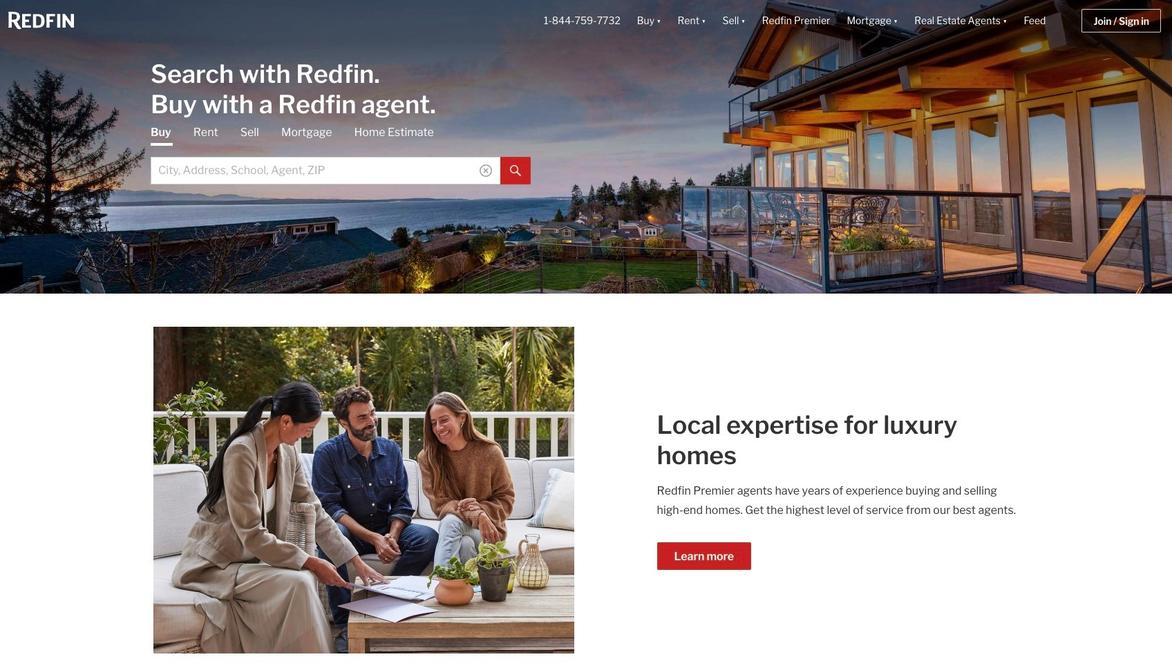 Task type: describe. For each thing, give the bounding box(es) containing it.
submit search image
[[510, 165, 521, 176]]

City, Address, School, Agent, ZIP search field
[[151, 157, 501, 184]]



Task type: vqa. For each thing, say whether or not it's contained in the screenshot.
A woman showing a document for a backyard consultation. IMAGE at the left of the page
yes



Task type: locate. For each thing, give the bounding box(es) containing it.
tab list
[[151, 125, 531, 184]]

search input image
[[480, 164, 492, 177]]

a woman showing a document for a backyard consultation. image
[[153, 327, 575, 654]]



